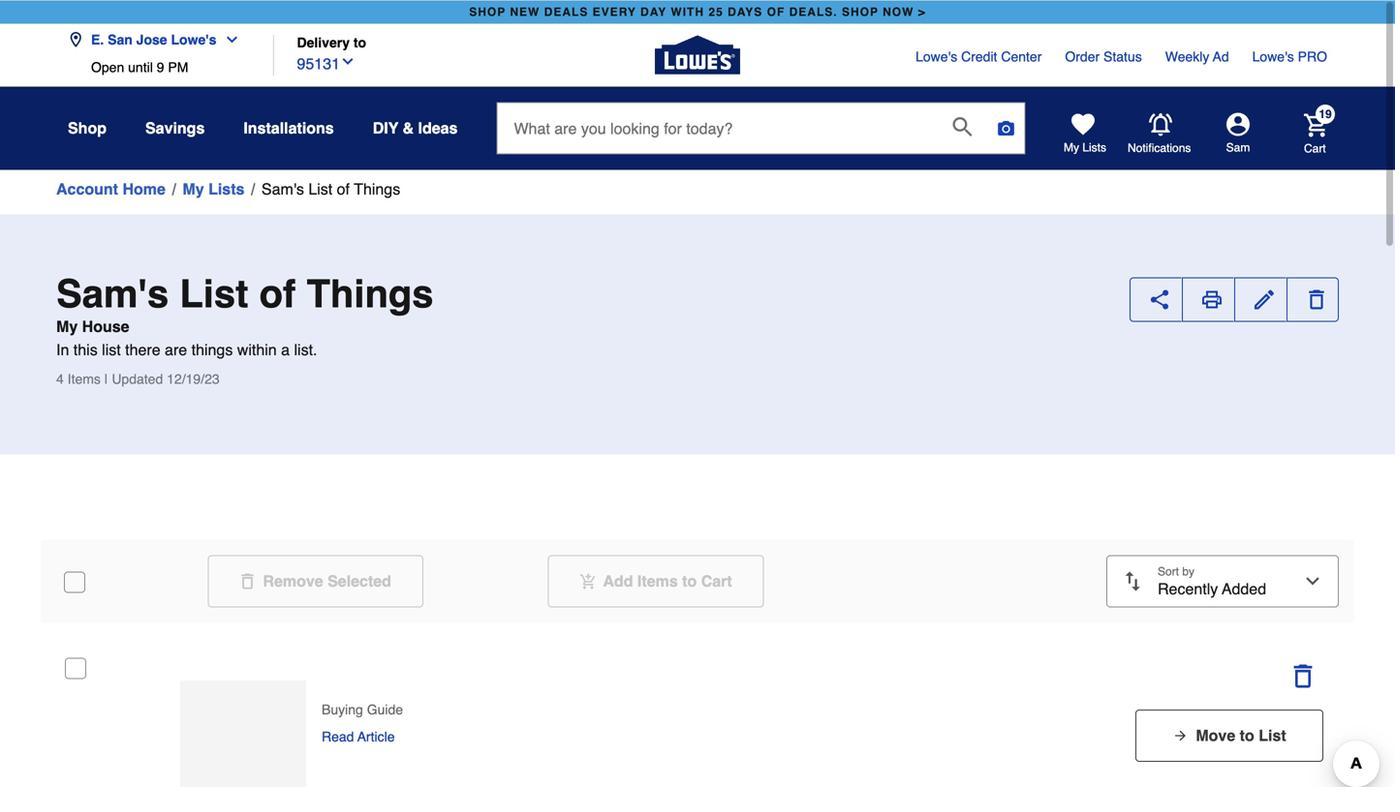 Task type: vqa. For each thing, say whether or not it's contained in the screenshot.
the Given the choice, would you prefer Lowe's communications in English or Español?
no



Task type: locate. For each thing, give the bounding box(es) containing it.
guide
[[367, 702, 403, 717]]

location image
[[68, 31, 83, 47]]

1 vertical spatial my
[[183, 180, 204, 198]]

cart inside button
[[701, 572, 732, 590]]

account home link
[[56, 177, 166, 201]]

to right move
[[1240, 727, 1254, 745]]

new
[[510, 5, 540, 18]]

1 vertical spatial items
[[637, 572, 678, 590]]

my down lowe's home improvement lists icon
[[1064, 140, 1079, 154]]

installations button
[[244, 110, 334, 145]]

1 shop from the left
[[469, 5, 506, 18]]

my lists inside sam's list of things main content
[[183, 180, 245, 198]]

9
[[157, 59, 164, 75]]

lowe's left pro
[[1252, 48, 1294, 64]]

san
[[108, 31, 133, 47]]

of inside sam's list of things my house in this list there are things within a list.
[[259, 271, 296, 316]]

0 vertical spatial items
[[67, 371, 101, 387]]

sam's up house
[[56, 271, 169, 316]]

1 vertical spatial to
[[682, 572, 697, 590]]

my up in on the top left of page
[[56, 317, 78, 335]]

2 vertical spatial my
[[56, 317, 78, 335]]

shop button
[[68, 110, 107, 145]]

installations
[[244, 119, 334, 137]]

things down diy
[[354, 180, 400, 198]]

0 horizontal spatial chevron down image
[[216, 31, 240, 47]]

day
[[640, 5, 667, 18]]

2 horizontal spatial my
[[1064, 140, 1079, 154]]

0 vertical spatial of
[[337, 180, 350, 198]]

shop
[[469, 5, 506, 18], [842, 5, 879, 18]]

now
[[883, 5, 914, 18]]

lowe's inside 'button'
[[171, 31, 216, 47]]

lowe's
[[171, 31, 216, 47], [916, 48, 957, 64], [1252, 48, 1294, 64]]

1 horizontal spatial cart
[[1304, 141, 1326, 155]]

sam's inside sam's list of things my house in this list there are things within a list.
[[56, 271, 169, 316]]

print image
[[1202, 290, 1222, 309]]

sam button
[[1192, 112, 1285, 155]]

remove
[[263, 572, 323, 590]]

1 vertical spatial list
[[180, 271, 248, 316]]

sam's inside button
[[261, 180, 304, 198]]

1 horizontal spatial items
[[637, 572, 678, 590]]

my lists right 'home'
[[183, 180, 245, 198]]

lowe's credit center
[[916, 48, 1042, 64]]

1 vertical spatial trash image
[[240, 574, 255, 589]]

0 vertical spatial lists
[[1082, 140, 1106, 154]]

chevron down image inside 95131 button
[[340, 53, 356, 69]]

house
[[82, 317, 129, 335]]

1 horizontal spatial lowe's
[[916, 48, 957, 64]]

0 horizontal spatial to
[[353, 34, 366, 50]]

sam's list of things my house in this list there are things within a list.
[[56, 271, 434, 358]]

account
[[56, 180, 118, 198]]

list up things
[[180, 271, 248, 316]]

my lists down lowe's home improvement lists icon
[[1064, 140, 1106, 154]]

sam
[[1226, 140, 1250, 154]]

0 horizontal spatial my lists link
[[183, 177, 245, 201]]

items inside 'add items to cart' button
[[637, 572, 678, 590]]

0 vertical spatial my
[[1064, 140, 1079, 154]]

1 horizontal spatial my
[[183, 180, 204, 198]]

lowe's home improvement cart image
[[1304, 113, 1327, 136]]

list inside sam's list of things my house in this list there are things within a list.
[[180, 271, 248, 316]]

home
[[123, 180, 166, 198]]

1 horizontal spatial sam's
[[261, 180, 304, 198]]

add items to cart button
[[548, 555, 764, 607]]

items right add
[[637, 572, 678, 590]]

0 horizontal spatial of
[[259, 271, 296, 316]]

lowe's left credit
[[916, 48, 957, 64]]

1 horizontal spatial of
[[337, 180, 350, 198]]

ideas
[[418, 119, 458, 137]]

things for sam's list of things my house in this list there are things within a list.
[[307, 271, 434, 316]]

0 vertical spatial list
[[308, 180, 333, 198]]

1 vertical spatial my lists
[[183, 180, 245, 198]]

my lists
[[1064, 140, 1106, 154], [183, 180, 245, 198]]

e. san jose lowe's
[[91, 31, 216, 47]]

2 horizontal spatial list
[[1259, 727, 1286, 745]]

lowe's for lowe's pro
[[1252, 48, 1294, 64]]

lowe's home improvement logo image
[[655, 12, 740, 97]]

to
[[353, 34, 366, 50], [682, 572, 697, 590], [1240, 727, 1254, 745]]

shop left new
[[469, 5, 506, 18]]

order
[[1065, 48, 1100, 64]]

list right move
[[1259, 727, 1286, 745]]

chevron down image
[[216, 31, 240, 47], [340, 53, 356, 69]]

1 horizontal spatial shop
[[842, 5, 879, 18]]

of
[[337, 180, 350, 198], [259, 271, 296, 316]]

0 vertical spatial to
[[353, 34, 366, 50]]

0 horizontal spatial items
[[67, 371, 101, 387]]

2 horizontal spatial lowe's
[[1252, 48, 1294, 64]]

items left |
[[67, 371, 101, 387]]

every
[[593, 5, 636, 18]]

of inside button
[[337, 180, 350, 198]]

lists inside sam's list of things main content
[[208, 180, 245, 198]]

move to list button
[[1135, 710, 1323, 762], [1135, 710, 1323, 762]]

add
[[603, 572, 633, 590]]

1 horizontal spatial to
[[682, 572, 697, 590]]

my
[[1064, 140, 1079, 154], [183, 180, 204, 198], [56, 317, 78, 335]]

things
[[191, 341, 233, 358]]

read article link
[[322, 727, 395, 746]]

lowe's home improvement lists image
[[1072, 112, 1095, 136]]

0 horizontal spatial list
[[180, 271, 248, 316]]

things inside sam's list of things my house in this list there are things within a list.
[[307, 271, 434, 316]]

notifications
[[1128, 141, 1191, 154]]

0 horizontal spatial cart
[[701, 572, 732, 590]]

buying guide
[[322, 702, 403, 717]]

1 horizontal spatial my lists
[[1064, 140, 1106, 154]]

things
[[354, 180, 400, 198], [307, 271, 434, 316]]

things up list.
[[307, 271, 434, 316]]

cart
[[1304, 141, 1326, 155], [701, 572, 732, 590]]

1 vertical spatial sam's
[[56, 271, 169, 316]]

1 horizontal spatial chevron down image
[[340, 53, 356, 69]]

lowe's home improvement notification center image
[[1149, 113, 1172, 136]]

lists right 'home'
[[208, 180, 245, 198]]

my right 'home'
[[183, 180, 204, 198]]

0 horizontal spatial sam's
[[56, 271, 169, 316]]

list down installations button
[[308, 180, 333, 198]]

1 vertical spatial lists
[[208, 180, 245, 198]]

move
[[1196, 727, 1235, 745]]

1 vertical spatial of
[[259, 271, 296, 316]]

list
[[308, 180, 333, 198], [180, 271, 248, 316], [1259, 727, 1286, 745]]

savings button
[[145, 110, 205, 145]]

0 horizontal spatial lowe's
[[171, 31, 216, 47]]

my lists link
[[1064, 112, 1106, 155], [183, 177, 245, 201]]

within
[[237, 341, 277, 358]]

open
[[91, 59, 124, 75]]

4 items | updated 12/19/23
[[56, 371, 220, 387]]

move to list
[[1196, 727, 1286, 745]]

selected
[[328, 572, 391, 590]]

to inside button
[[682, 572, 697, 590]]

things inside button
[[354, 180, 400, 198]]

add items to cart
[[603, 572, 732, 590]]

my lists link right 'home'
[[183, 177, 245, 201]]

lists
[[1082, 140, 1106, 154], [208, 180, 245, 198]]

lowe's up the pm at left
[[171, 31, 216, 47]]

0 vertical spatial chevron down image
[[216, 31, 240, 47]]

0 horizontal spatial shop
[[469, 5, 506, 18]]

lists down lowe's home improvement lists icon
[[1082, 140, 1106, 154]]

there
[[125, 341, 160, 358]]

to right delivery
[[353, 34, 366, 50]]

Search Query text field
[[497, 103, 937, 153]]

buying
[[322, 702, 363, 717]]

chevron down image right jose
[[216, 31, 240, 47]]

0 vertical spatial my lists link
[[1064, 112, 1106, 155]]

sam's
[[261, 180, 304, 198], [56, 271, 169, 316]]

0 horizontal spatial my lists
[[183, 180, 245, 198]]

1 horizontal spatial my lists link
[[1064, 112, 1106, 155]]

2 horizontal spatial to
[[1240, 727, 1254, 745]]

1 horizontal spatial list
[[308, 180, 333, 198]]

items
[[67, 371, 101, 387], [637, 572, 678, 590]]

0 vertical spatial cart
[[1304, 141, 1326, 155]]

my lists link left "notifications"
[[1064, 112, 1106, 155]]

1 vertical spatial things
[[307, 271, 434, 316]]

None search field
[[496, 102, 1025, 172]]

0 horizontal spatial lists
[[208, 180, 245, 198]]

list inside button
[[308, 180, 333, 198]]

trash image
[[1307, 290, 1326, 309], [240, 574, 255, 589], [1291, 665, 1315, 688]]

to right add
[[682, 572, 697, 590]]

share image
[[1150, 290, 1169, 309]]

read
[[322, 729, 354, 745]]

shop left now
[[842, 5, 879, 18]]

chevron down image down delivery to
[[340, 53, 356, 69]]

25
[[709, 5, 723, 18]]

trash image inside the remove selected button
[[240, 574, 255, 589]]

2 vertical spatial list
[[1259, 727, 1286, 745]]

diy & ideas
[[373, 119, 458, 137]]

0 vertical spatial trash image
[[1307, 290, 1326, 309]]

1 vertical spatial my lists link
[[183, 177, 245, 201]]

1 vertical spatial chevron down image
[[340, 53, 356, 69]]

0 vertical spatial sam's
[[261, 180, 304, 198]]

arrow right image
[[1173, 728, 1188, 744]]

sam's list of things
[[261, 180, 400, 198]]

weekly ad link
[[1165, 47, 1229, 66]]

95131 button
[[297, 50, 356, 75]]

0 vertical spatial things
[[354, 180, 400, 198]]

sam's down installations button
[[261, 180, 304, 198]]

to for delivery to
[[353, 34, 366, 50]]

sam's for sam's list of things my house in this list there are things within a list.
[[56, 271, 169, 316]]

deals.
[[789, 5, 838, 18]]

2 vertical spatial to
[[1240, 727, 1254, 745]]

1 vertical spatial cart
[[701, 572, 732, 590]]

my inside sam's list of things my house in this list there are things within a list.
[[56, 317, 78, 335]]

0 horizontal spatial my
[[56, 317, 78, 335]]



Task type: describe. For each thing, give the bounding box(es) containing it.
remove selected button
[[208, 555, 423, 607]]

edit image
[[1255, 290, 1274, 309]]

1 horizontal spatial lists
[[1082, 140, 1106, 154]]

2 vertical spatial trash image
[[1291, 665, 1315, 688]]

lowe's pro link
[[1252, 47, 1327, 66]]

of
[[767, 5, 785, 18]]

items for add
[[637, 572, 678, 590]]

in
[[56, 341, 69, 358]]

delivery to
[[297, 34, 366, 50]]

of for sam's list of things
[[337, 180, 350, 198]]

order status
[[1065, 48, 1142, 64]]

sam's list of things main content
[[0, 170, 1395, 788]]

19
[[1319, 107, 1332, 121]]

sam's list of things button
[[261, 177, 400, 201]]

list
[[102, 341, 121, 358]]

with
[[671, 5, 704, 18]]

of for sam's list of things my house in this list there are things within a list.
[[259, 271, 296, 316]]

lowe's credit center link
[[916, 47, 1042, 66]]

pro
[[1298, 48, 1327, 64]]

12/19/23
[[167, 371, 220, 387]]

until
[[128, 59, 153, 75]]

credit
[[961, 48, 997, 64]]

pm
[[168, 59, 188, 75]]

search image
[[953, 117, 972, 136]]

list for sam's list of things my house in this list there are things within a list.
[[180, 271, 248, 316]]

shop new deals every day with 25 days of deals. shop now > link
[[465, 0, 930, 23]]

camera image
[[996, 118, 1016, 138]]

e.
[[91, 31, 104, 47]]

weekly
[[1165, 48, 1209, 64]]

jose
[[136, 31, 167, 47]]

status
[[1104, 48, 1142, 64]]

shop
[[68, 119, 107, 137]]

items for 4
[[67, 371, 101, 387]]

95131
[[297, 54, 340, 72]]

a
[[281, 341, 290, 358]]

article
[[357, 729, 395, 745]]

shop new deals every day with 25 days of deals. shop now >
[[469, 5, 926, 18]]

weekly ad
[[1165, 48, 1229, 64]]

list.
[[294, 341, 317, 358]]

savings
[[145, 119, 205, 137]]

this
[[73, 341, 98, 358]]

ad
[[1213, 48, 1229, 64]]

days
[[728, 5, 763, 18]]

remove selected
[[263, 572, 391, 590]]

0 vertical spatial my lists
[[1064, 140, 1106, 154]]

diy
[[373, 119, 398, 137]]

>
[[918, 5, 926, 18]]

things for sam's list of things
[[354, 180, 400, 198]]

e. san jose lowe's button
[[68, 20, 247, 59]]

are
[[165, 341, 187, 358]]

delivery
[[297, 34, 350, 50]]

updated
[[112, 371, 163, 387]]

list for sam's list of things
[[308, 180, 333, 198]]

&
[[403, 119, 414, 137]]

|
[[104, 371, 108, 387]]

4
[[56, 371, 64, 387]]

open until 9 pm
[[91, 59, 188, 75]]

account home
[[56, 180, 166, 198]]

sam's for sam's list of things
[[261, 180, 304, 198]]

to for move to list
[[1240, 727, 1254, 745]]

center
[[1001, 48, 1042, 64]]

diy & ideas button
[[373, 110, 458, 145]]

order status link
[[1065, 47, 1142, 66]]

2 shop from the left
[[842, 5, 879, 18]]

lowe's for lowe's credit center
[[916, 48, 957, 64]]

lowe's pro
[[1252, 48, 1327, 64]]

deals
[[544, 5, 588, 18]]

read article
[[322, 729, 395, 745]]

cart add image
[[580, 574, 595, 589]]



